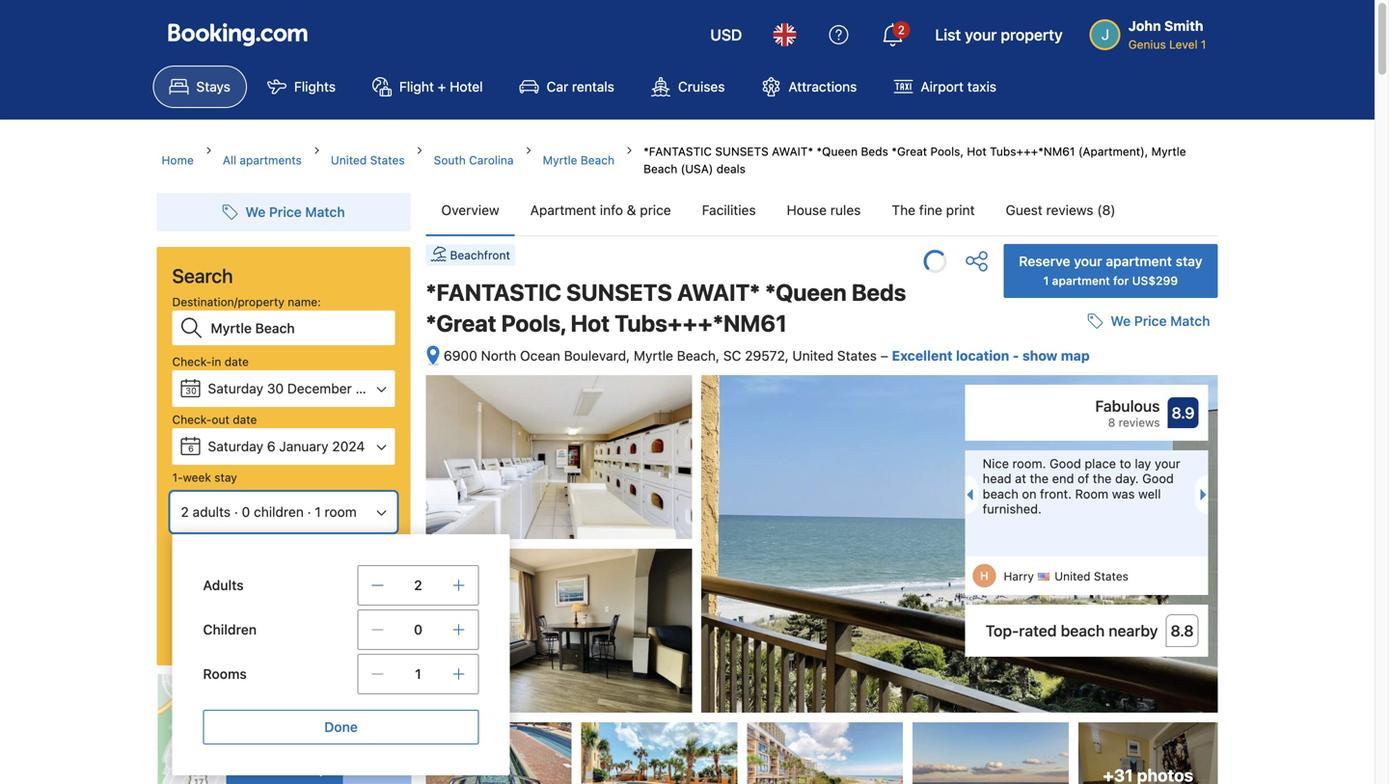 Task type: locate. For each thing, give the bounding box(es) containing it.
Where are you going? field
[[203, 311, 395, 345]]

0 vertical spatial check-
[[172, 355, 212, 369]]

*great up 6900
[[426, 310, 497, 337]]

beach inside *fantastic sunsets await* *queen beds *great pools, hot tubs+++*nm61 (apartment), myrtle beach (usa) deals
[[644, 162, 678, 176]]

await* inside *fantastic sunsets await* *queen beds *great pools, hot tubs+++*nm61 (apartment), myrtle beach (usa) deals
[[772, 145, 814, 158]]

1 horizontal spatial *fantastic
[[644, 145, 712, 158]]

tubs+++*nm61 up 'guest'
[[990, 145, 1075, 158]]

click to open map view image
[[426, 345, 440, 367]]

1 horizontal spatial await*
[[772, 145, 814, 158]]

1 horizontal spatial on
[[1022, 487, 1037, 501]]

0 horizontal spatial the
[[1030, 472, 1049, 486]]

1 left room
[[315, 504, 321, 520]]

1 vertical spatial await*
[[677, 279, 760, 306]]

hot for *fantastic sunsets await* *queen beds *great pools, hot tubs+++*nm61 (apartment), myrtle beach (usa) deals
[[967, 145, 987, 158]]

good up well
[[1143, 472, 1174, 486]]

for left work
[[263, 569, 278, 583]]

1 vertical spatial states
[[837, 348, 877, 364]]

taxis
[[968, 79, 997, 95]]

2 inside 'dropdown button'
[[181, 504, 189, 520]]

stay
[[1176, 253, 1203, 269], [214, 471, 237, 484]]

30 down check-in date
[[185, 386, 197, 396]]

boulevard,
[[564, 348, 630, 364]]

0 horizontal spatial hot
[[571, 310, 610, 337]]

we price match button down apartments at the left top of page
[[215, 195, 353, 230]]

1
[[1201, 38, 1207, 51], [1044, 274, 1049, 288], [315, 504, 321, 520], [415, 666, 421, 682]]

1 horizontal spatial *great
[[892, 145, 927, 158]]

1 vertical spatial beach
[[1061, 622, 1105, 640]]

1 horizontal spatial united states
[[1055, 570, 1129, 583]]

*queen inside *fantastic sunsets await* *queen beds *great pools, hot tubs+++*nm61 (apartment), myrtle beach (usa) deals
[[817, 145, 858, 158]]

6
[[267, 439, 276, 454], [188, 444, 194, 454]]

*fantastic down beachfront
[[426, 279, 562, 306]]

0 horizontal spatial we price match button
[[215, 195, 353, 230]]

check- up week on the left of the page
[[172, 413, 212, 426]]

1 vertical spatial we price match
[[1111, 313, 1210, 329]]

good
[[1050, 457, 1081, 471], [1143, 472, 1174, 486]]

2 horizontal spatial 2
[[898, 23, 905, 37]]

1 vertical spatial *fantastic
[[426, 279, 562, 306]]

6900
[[444, 348, 477, 364]]

tubs+++*nm61 inside *fantastic sunsets await* *queen beds *great pools, hot tubs+++*nm61
[[615, 310, 787, 337]]

tubs+++*nm61 up beach,
[[615, 310, 787, 337]]

(8)
[[1097, 202, 1116, 218]]

we inside search section
[[245, 204, 266, 220]]

*fantastic inside *fantastic sunsets await* *queen beds *great pools, hot tubs+++*nm61 (apartment), myrtle beach (usa) deals
[[644, 145, 712, 158]]

0 vertical spatial date
[[225, 355, 249, 369]]

work
[[281, 569, 307, 583]]

0 horizontal spatial *fantastic
[[426, 279, 562, 306]]

2 vertical spatial your
[[1155, 457, 1181, 471]]

sunsets inside *fantastic sunsets await* *queen beds *great pools, hot tubs+++*nm61 (apartment), myrtle beach (usa) deals
[[715, 145, 769, 158]]

previous image
[[962, 489, 973, 501]]

*queen up the 29572,
[[765, 279, 847, 306]]

0 horizontal spatial 0
[[242, 504, 250, 520]]

check-in date
[[172, 355, 249, 369]]

john
[[1129, 18, 1161, 34]]

1 horizontal spatial map
[[1061, 348, 1090, 364]]

on right the show
[[280, 761, 296, 777]]

0 horizontal spatial your
[[965, 26, 997, 44]]

0 vertical spatial reviews
[[1047, 202, 1094, 218]]

pools, inside *fantastic sunsets await* *queen beds *great pools, hot tubs+++*nm61
[[501, 310, 566, 337]]

done button
[[203, 710, 479, 745]]

1 horizontal spatial beach
[[1061, 622, 1105, 640]]

0
[[242, 504, 250, 520], [414, 622, 423, 638]]

await*
[[772, 145, 814, 158], [677, 279, 760, 306]]

lay
[[1135, 457, 1152, 471]]

1 horizontal spatial we price match button
[[1080, 304, 1218, 339]]

*great for *fantastic sunsets await* *queen beds *great pools, hot tubs+++*nm61 (apartment), myrtle beach (usa) deals
[[892, 145, 927, 158]]

beach
[[983, 487, 1019, 501], [1061, 622, 1105, 640]]

car
[[547, 79, 569, 95]]

we price match
[[245, 204, 345, 220], [1111, 313, 1210, 329]]

map right show
[[1061, 348, 1090, 364]]

i'm travelling for work
[[190, 569, 307, 583]]

saturday down the in
[[208, 381, 263, 397]]

to
[[1120, 457, 1132, 471]]

*queen inside *fantastic sunsets await* *queen beds *great pools, hot tubs+++*nm61
[[765, 279, 847, 306]]

1 vertical spatial sunsets
[[566, 279, 672, 306]]

sunsets up deals
[[715, 145, 769, 158]]

check-out date
[[172, 413, 257, 426]]

1 inside reserve your apartment stay 1 apartment for us$299
[[1044, 274, 1049, 288]]

0 vertical spatial *great
[[892, 145, 927, 158]]

myrtle
[[1152, 145, 1186, 158], [543, 153, 578, 167], [634, 348, 673, 364]]

sunsets for *fantastic sunsets await* *queen beds *great pools, hot tubs+++*nm61 (apartment), myrtle beach (usa) deals
[[715, 145, 769, 158]]

0 vertical spatial we
[[245, 204, 266, 220]]

list
[[935, 26, 961, 44]]

states left south
[[370, 153, 405, 167]]

for inside reserve your apartment stay 1 apartment for us$299
[[1113, 274, 1129, 288]]

date
[[225, 355, 249, 369], [233, 413, 257, 426]]

on down at
[[1022, 487, 1037, 501]]

1 vertical spatial 0
[[414, 622, 423, 638]]

0 horizontal spatial on
[[280, 761, 296, 777]]

0 vertical spatial we price match button
[[215, 195, 353, 230]]

saturday
[[208, 381, 263, 397], [208, 439, 263, 454]]

*great
[[892, 145, 927, 158], [426, 310, 497, 337]]

*great inside *fantastic sunsets await* *queen beds *great pools, hot tubs+++*nm61
[[426, 310, 497, 337]]

*great up the the
[[892, 145, 927, 158]]

1 vertical spatial saturday
[[208, 439, 263, 454]]

stay inside search section
[[214, 471, 237, 484]]

0 horizontal spatial *great
[[426, 310, 497, 337]]

house rules
[[787, 202, 861, 218]]

*great inside *fantastic sunsets await* *queen beds *great pools, hot tubs+++*nm61 (apartment), myrtle beach (usa) deals
[[892, 145, 927, 158]]

tubs+++*nm61 inside *fantastic sunsets await* *queen beds *great pools, hot tubs+++*nm61 (apartment), myrtle beach (usa) deals
[[990, 145, 1075, 158]]

airport taxis link
[[877, 66, 1013, 108]]

hot up the print
[[967, 145, 987, 158]]

children
[[203, 622, 257, 638]]

reviews left (8) at top right
[[1047, 202, 1094, 218]]

for inside search section
[[263, 569, 278, 583]]

the
[[1030, 472, 1049, 486], [1093, 472, 1112, 486]]

your right lay
[[1155, 457, 1181, 471]]

search
[[172, 264, 233, 287]]

on inside search section
[[280, 761, 296, 777]]

pools, inside *fantastic sunsets await* *queen beds *great pools, hot tubs+++*nm61 (apartment), myrtle beach (usa) deals
[[931, 145, 964, 158]]

sunsets up boulevard,
[[566, 279, 672, 306]]

check-
[[172, 355, 212, 369], [172, 413, 212, 426]]

1 horizontal spatial hot
[[967, 145, 987, 158]]

0 vertical spatial sunsets
[[715, 145, 769, 158]]

1 up done button
[[415, 666, 421, 682]]

*queen for *fantastic sunsets await* *queen beds *great pools, hot tubs+++*nm61
[[765, 279, 847, 306]]

we price match down 'us$299' at right
[[1111, 313, 1210, 329]]

1 vertical spatial tubs+++*nm61
[[615, 310, 787, 337]]

0 horizontal spatial stay
[[214, 471, 237, 484]]

2 vertical spatial united
[[1055, 570, 1091, 583]]

beachfront
[[450, 248, 510, 262]]

1 horizontal spatial beach
[[644, 162, 678, 176]]

apartments
[[240, 153, 302, 167]]

united right harry
[[1055, 570, 1091, 583]]

guest reviews (8) link
[[991, 185, 1131, 235]]

0 vertical spatial united states
[[331, 153, 405, 167]]

we price match button down 'us$299' at right
[[1080, 304, 1218, 339]]

states left –
[[837, 348, 877, 364]]

date right out
[[233, 413, 257, 426]]

*fantastic up (usa)
[[644, 145, 712, 158]]

1 vertical spatial your
[[1074, 253, 1103, 269]]

your inside nice room. good place to lay your head at the end of the day. good beach on front. room was well furnished.
[[1155, 457, 1181, 471]]

2 horizontal spatial your
[[1155, 457, 1181, 471]]

check- for in
[[172, 355, 212, 369]]

top-rated beach nearby element
[[975, 620, 1158, 643]]

sunsets for *fantastic sunsets await* *queen beds *great pools, hot tubs+++*nm61
[[566, 279, 672, 306]]

apartment info & price link
[[515, 185, 687, 235]]

united states left south
[[331, 153, 405, 167]]

0 horizontal spatial states
[[370, 153, 405, 167]]

1 horizontal spatial pools,
[[931, 145, 964, 158]]

hot
[[967, 145, 987, 158], [571, 310, 610, 337]]

30 left december
[[267, 381, 284, 397]]

0 vertical spatial beach
[[983, 487, 1019, 501]]

flight + hotel link
[[356, 66, 499, 108]]

united right apartments at the left top of page
[[331, 153, 367, 167]]

1 saturday from the top
[[208, 381, 263, 397]]

ocean
[[520, 348, 560, 364]]

children
[[254, 504, 304, 520]]

we down reserve your apartment stay 1 apartment for us$299
[[1111, 313, 1131, 329]]

united states up top-rated beach nearby
[[1055, 570, 1129, 583]]

price down 'us$299' at right
[[1135, 313, 1167, 329]]

beds inside *fantastic sunsets await* *queen beds *great pools, hot tubs+++*nm61
[[852, 279, 906, 306]]

adults
[[203, 577, 244, 593]]

january
[[279, 439, 329, 454]]

beach right rated
[[1061, 622, 1105, 640]]

fine
[[919, 202, 943, 218]]

0 horizontal spatial map
[[300, 761, 328, 777]]

we for the bottommost we price match dropdown button
[[1111, 313, 1131, 329]]

2 horizontal spatial states
[[1094, 570, 1129, 583]]

1 horizontal spatial we
[[1111, 313, 1131, 329]]

myrtle right the '(apartment),' on the top right
[[1152, 145, 1186, 158]]

overview link
[[426, 185, 515, 235]]

good up "end"
[[1050, 457, 1081, 471]]

0 horizontal spatial sunsets
[[566, 279, 672, 306]]

tubs+++*nm61 for *fantastic sunsets await* *queen beds *great pools, hot tubs+++*nm61 (apartment), myrtle beach (usa) deals
[[990, 145, 1075, 158]]

pools,
[[931, 145, 964, 158], [501, 310, 566, 337]]

0 vertical spatial match
[[305, 204, 345, 220]]

the down room.
[[1030, 472, 1049, 486]]

list your property
[[935, 26, 1063, 44]]

1 horizontal spatial your
[[1074, 253, 1103, 269]]

1 vertical spatial check-
[[172, 413, 212, 426]]

beach inside nice room. good place to lay your head at the end of the day. good beach on front. room was well furnished.
[[983, 487, 1019, 501]]

*fantastic for *fantastic sunsets await* *queen beds *great pools, hot tubs+++*nm61 (apartment), myrtle beach (usa) deals
[[644, 145, 712, 158]]

0 horizontal spatial we
[[245, 204, 266, 220]]

location
[[956, 348, 1010, 364]]

beach left (usa)
[[644, 162, 678, 176]]

pools, up ocean
[[501, 310, 566, 337]]

we down all apartments
[[245, 204, 266, 220]]

2 horizontal spatial myrtle
[[1152, 145, 1186, 158]]

match down united states link
[[305, 204, 345, 220]]

1 inside 'dropdown button'
[[315, 504, 321, 520]]

0 vertical spatial *queen
[[817, 145, 858, 158]]

myrtle up apartment at the left of the page
[[543, 153, 578, 167]]

0 horizontal spatial for
[[263, 569, 278, 583]]

home link
[[162, 151, 194, 169]]

hot inside *fantastic sunsets await* *queen beds *great pools, hot tubs+++*nm61 (apartment), myrtle beach (usa) deals
[[967, 145, 987, 158]]

1 vertical spatial 2
[[181, 504, 189, 520]]

1 horizontal spatial 6
[[267, 439, 276, 454]]

beds inside *fantastic sunsets await* *queen beds *great pools, hot tubs+++*nm61 (apartment), myrtle beach (usa) deals
[[861, 145, 889, 158]]

beds for *fantastic sunsets await* *queen beds *great pools, hot tubs+++*nm61 (apartment), myrtle beach (usa) deals
[[861, 145, 889, 158]]

saturday down out
[[208, 439, 263, 454]]

us$299
[[1132, 274, 1178, 288]]

1 vertical spatial on
[[280, 761, 296, 777]]

scored 8.9 element
[[1168, 398, 1199, 429]]

your for list
[[965, 26, 997, 44]]

your
[[965, 26, 997, 44], [1074, 253, 1103, 269], [1155, 457, 1181, 471]]

hot up boulevard,
[[571, 310, 610, 337]]

1 right level
[[1201, 38, 1207, 51]]

·
[[234, 504, 238, 520], [307, 504, 311, 520]]

1 vertical spatial beds
[[852, 279, 906, 306]]

price down apartments at the left top of page
[[269, 204, 302, 220]]

stay right week on the left of the page
[[214, 471, 237, 484]]

cruises
[[678, 79, 725, 95]]

0 vertical spatial 0
[[242, 504, 250, 520]]

0 horizontal spatial 30
[[185, 386, 197, 396]]

beach
[[581, 153, 615, 167], [644, 162, 678, 176]]

out
[[212, 413, 229, 426]]

stay up 'us$299' at right
[[1176, 253, 1203, 269]]

1 check- from the top
[[172, 355, 212, 369]]

6 up week on the left of the page
[[188, 444, 194, 454]]

1 vertical spatial pools,
[[501, 310, 566, 337]]

2 saturday from the top
[[208, 439, 263, 454]]

0 horizontal spatial we price match
[[245, 204, 345, 220]]

2 vertical spatial 2
[[414, 577, 422, 593]]

the
[[892, 202, 916, 218]]

match inside search section
[[305, 204, 345, 220]]

tubs+++*nm61
[[990, 145, 1075, 158], [615, 310, 787, 337]]

0 vertical spatial for
[[1113, 274, 1129, 288]]

reviews down fabulous
[[1119, 416, 1160, 430]]

1 horizontal spatial match
[[1171, 313, 1210, 329]]

map
[[1061, 348, 1090, 364], [300, 761, 328, 777]]

0 vertical spatial states
[[370, 153, 405, 167]]

saturday for saturday 6 january 2024
[[208, 439, 263, 454]]

1 horizontal spatial ·
[[307, 504, 311, 520]]

0 vertical spatial price
[[269, 204, 302, 220]]

(apartment),
[[1079, 145, 1148, 158]]

united right the 29572,
[[793, 348, 834, 364]]

apartment
[[1106, 253, 1172, 269], [1052, 274, 1110, 288]]

pools, up the print
[[931, 145, 964, 158]]

· right children
[[307, 504, 311, 520]]

nearby
[[1109, 622, 1158, 640]]

1 vertical spatial apartment
[[1052, 274, 1110, 288]]

your right reserve
[[1074, 253, 1103, 269]]

pools, for *fantastic sunsets await* *queen beds *great pools, hot tubs+++*nm61
[[501, 310, 566, 337]]

2 check- from the top
[[172, 413, 212, 426]]

await* up the house
[[772, 145, 814, 158]]

beach down head
[[983, 487, 1019, 501]]

usd button
[[699, 12, 754, 58]]

we price match down apartments at the left top of page
[[245, 204, 345, 220]]

sunsets inside *fantastic sunsets await* *queen beds *great pools, hot tubs+++*nm61
[[566, 279, 672, 306]]

hot inside *fantastic sunsets await* *queen beds *great pools, hot tubs+++*nm61
[[571, 310, 610, 337]]

for left 'us$299' at right
[[1113, 274, 1129, 288]]

check- up "check-out date"
[[172, 355, 212, 369]]

6 left 'january'
[[267, 439, 276, 454]]

1 vertical spatial reviews
[[1119, 416, 1160, 430]]

apartment up 'us$299' at right
[[1106, 253, 1172, 269]]

match down 'us$299' at right
[[1171, 313, 1210, 329]]

harry
[[1004, 570, 1034, 583]]

sunsets
[[715, 145, 769, 158], [566, 279, 672, 306]]

0 vertical spatial hot
[[967, 145, 987, 158]]

1 horizontal spatial 30
[[267, 381, 284, 397]]

states up 'nearby'
[[1094, 570, 1129, 583]]

1 vertical spatial hot
[[571, 310, 610, 337]]

1 vertical spatial date
[[233, 413, 257, 426]]

next image
[[1201, 489, 1212, 501]]

1 vertical spatial match
[[1171, 313, 1210, 329]]

0 horizontal spatial ·
[[234, 504, 238, 520]]

december
[[287, 381, 352, 397]]

date right the in
[[225, 355, 249, 369]]

name:
[[288, 295, 321, 309]]

1 horizontal spatial for
[[1113, 274, 1129, 288]]

0 horizontal spatial price
[[269, 204, 302, 220]]

united
[[331, 153, 367, 167], [793, 348, 834, 364], [1055, 570, 1091, 583]]

booking.com image
[[168, 23, 307, 46]]

1 down reserve
[[1044, 274, 1049, 288]]

your right the list
[[965, 26, 997, 44]]

1 horizontal spatial sunsets
[[715, 145, 769, 158]]

myrtle left beach,
[[634, 348, 673, 364]]

await* up sc
[[677, 279, 760, 306]]

0 vertical spatial *fantastic
[[644, 145, 712, 158]]

*queen up rules on the right top of the page
[[817, 145, 858, 158]]

2 button
[[870, 12, 916, 58]]

0 vertical spatial your
[[965, 26, 997, 44]]

· right adults
[[234, 504, 238, 520]]

await* inside *fantastic sunsets await* *queen beds *great pools, hot tubs+++*nm61
[[677, 279, 760, 306]]

rules
[[831, 202, 861, 218]]

deals
[[717, 162, 746, 176]]

*queen
[[817, 145, 858, 158], [765, 279, 847, 306]]

for
[[1113, 274, 1129, 288], [263, 569, 278, 583]]

map down done button
[[300, 761, 328, 777]]

*fantastic sunsets await* *queen beds *great pools, hot tubs+++*nm61
[[426, 279, 906, 337]]

beach inside top-rated beach nearby element
[[1061, 622, 1105, 640]]

your inside reserve your apartment stay 1 apartment for us$299
[[1074, 253, 1103, 269]]

1 vertical spatial *queen
[[765, 279, 847, 306]]

myrtle inside *fantastic sunsets await* *queen beds *great pools, hot tubs+++*nm61 (apartment), myrtle beach (usa) deals
[[1152, 145, 1186, 158]]

the down "place"
[[1093, 472, 1112, 486]]

apartment down reserve
[[1052, 274, 1110, 288]]

map inside search section
[[300, 761, 328, 777]]

beach up apartment info & price
[[581, 153, 615, 167]]

0 horizontal spatial 2
[[181, 504, 189, 520]]

0 horizontal spatial beach
[[983, 487, 1019, 501]]

0 horizontal spatial united
[[331, 153, 367, 167]]

*fantastic inside *fantastic sunsets await* *queen beds *great pools, hot tubs+++*nm61
[[426, 279, 562, 306]]



Task type: describe. For each thing, give the bounding box(es) containing it.
date for check-in date
[[225, 355, 249, 369]]

date for check-out date
[[233, 413, 257, 426]]

travelling
[[209, 569, 259, 583]]

1 vertical spatial we price match button
[[1080, 304, 1218, 339]]

29572,
[[745, 348, 789, 364]]

excellent location - show map button
[[892, 348, 1090, 364]]

rentals
[[572, 79, 615, 95]]

2 adults · 0 children · 1 room
[[181, 504, 357, 520]]

show
[[1023, 348, 1058, 364]]

all
[[223, 153, 236, 167]]

8.9
[[1172, 404, 1195, 422]]

1 the from the left
[[1030, 472, 1049, 486]]

*fantastic for *fantastic sunsets await* *queen beds *great pools, hot tubs+++*nm61
[[426, 279, 562, 306]]

-
[[1013, 348, 1019, 364]]

await* for *fantastic sunsets await* *queen beds *great pools, hot tubs+++*nm61
[[677, 279, 760, 306]]

0 horizontal spatial 6
[[188, 444, 194, 454]]

1 inside john smith genius level 1
[[1201, 38, 1207, 51]]

room.
[[1013, 457, 1046, 471]]

0 vertical spatial map
[[1061, 348, 1090, 364]]

the fine print link
[[877, 185, 991, 235]]

rated fabulous element
[[975, 395, 1160, 418]]

1 horizontal spatial myrtle
[[634, 348, 673, 364]]

place
[[1085, 457, 1116, 471]]

pools, for *fantastic sunsets await* *queen beds *great pools, hot tubs+++*nm61 (apartment), myrtle beach (usa) deals
[[931, 145, 964, 158]]

destination/property
[[172, 295, 285, 309]]

1 · from the left
[[234, 504, 238, 520]]

myrtle beach
[[543, 153, 615, 167]]

rated
[[1019, 622, 1057, 640]]

check- for out
[[172, 413, 212, 426]]

8.8 element
[[1166, 615, 1199, 648]]

6900 north ocean boulevard, myrtle beach, sc 29572, united states – excellent location - show map
[[444, 348, 1090, 364]]

saturday for saturday 30 december 2023
[[208, 381, 263, 397]]

usd
[[710, 26, 742, 44]]

2 the from the left
[[1093, 472, 1112, 486]]

info
[[600, 202, 623, 218]]

2024
[[332, 439, 365, 454]]

0 vertical spatial apartment
[[1106, 253, 1172, 269]]

we price match inside search section
[[245, 204, 345, 220]]

0 horizontal spatial reviews
[[1047, 202, 1094, 218]]

2 · from the left
[[307, 504, 311, 520]]

2 vertical spatial states
[[1094, 570, 1129, 583]]

car rentals
[[547, 79, 615, 95]]

we price match button inside search section
[[215, 195, 353, 230]]

top-rated beach nearby
[[986, 622, 1158, 640]]

facilities link
[[687, 185, 772, 235]]

your for reserve
[[1074, 253, 1103, 269]]

carolina
[[469, 153, 514, 167]]

stay inside reserve your apartment stay 1 apartment for us$299
[[1176, 253, 1203, 269]]

nice
[[983, 457, 1009, 471]]

south carolina
[[434, 153, 514, 167]]

search section
[[149, 178, 510, 784]]

flight
[[399, 79, 434, 95]]

smith
[[1165, 18, 1204, 34]]

north
[[481, 348, 517, 364]]

the fine print
[[892, 202, 975, 218]]

we for we price match dropdown button within search section
[[245, 204, 266, 220]]

house rules link
[[772, 185, 877, 235]]

home
[[162, 153, 194, 167]]

john smith genius level 1
[[1129, 18, 1207, 51]]

guest reviews (8)
[[1006, 202, 1116, 218]]

well
[[1139, 487, 1161, 501]]

reserve
[[1019, 253, 1071, 269]]

show
[[242, 761, 277, 777]]

0 inside 'dropdown button'
[[242, 504, 250, 520]]

1 vertical spatial price
[[1135, 313, 1167, 329]]

sc
[[723, 348, 741, 364]]

day.
[[1115, 472, 1139, 486]]

0 horizontal spatial myrtle
[[543, 153, 578, 167]]

apartment info & price
[[530, 202, 671, 218]]

2023
[[356, 381, 388, 397]]

1-week stay
[[172, 471, 237, 484]]

united states link
[[331, 151, 405, 169]]

2 adults · 0 children · 1 room button
[[172, 494, 395, 531]]

fabulous
[[1095, 397, 1160, 416]]

room
[[1075, 487, 1109, 501]]

i'm
[[190, 569, 206, 583]]

await* for *fantastic sunsets await* *queen beds *great pools, hot tubs+++*nm61 (apartment), myrtle beach (usa) deals
[[772, 145, 814, 158]]

1 horizontal spatial united
[[793, 348, 834, 364]]

cruises link
[[635, 66, 742, 108]]

0 horizontal spatial united states
[[331, 153, 405, 167]]

(usa)
[[681, 162, 713, 176]]

at
[[1015, 472, 1027, 486]]

*great for *fantastic sunsets await* *queen beds *great pools, hot tubs+++*nm61
[[426, 310, 497, 337]]

*queen for *fantastic sunsets await* *queen beds *great pools, hot tubs+++*nm61 (apartment), myrtle beach (usa) deals
[[817, 145, 858, 158]]

excellent
[[892, 348, 953, 364]]

2 inside dropdown button
[[898, 23, 905, 37]]

guest
[[1006, 202, 1043, 218]]

car rentals link
[[503, 66, 631, 108]]

was
[[1112, 487, 1135, 501]]

–
[[881, 348, 889, 364]]

*fantastic sunsets await* *queen beds *great pools, hot tubs+++*nm61 (apartment), myrtle beach (usa) deals
[[644, 145, 1186, 176]]

of
[[1078, 472, 1090, 486]]

1-
[[172, 471, 183, 484]]

end
[[1052, 472, 1074, 486]]

apartment
[[530, 202, 596, 218]]

furnished.
[[983, 502, 1042, 516]]

print
[[946, 202, 975, 218]]

0 horizontal spatial good
[[1050, 457, 1081, 471]]

flights
[[294, 79, 336, 95]]

hot for *fantastic sunsets await* *queen beds *great pools, hot tubs+++*nm61
[[571, 310, 610, 337]]

nice room. good place to lay your head at the end of the day. good beach on front. room was well furnished.
[[983, 457, 1181, 516]]

top-
[[986, 622, 1019, 640]]

1 horizontal spatial we price match
[[1111, 313, 1210, 329]]

stays
[[196, 79, 231, 95]]

house
[[787, 202, 827, 218]]

genius
[[1129, 38, 1166, 51]]

1 horizontal spatial 0
[[414, 622, 423, 638]]

beach,
[[677, 348, 720, 364]]

beds for *fantastic sunsets await* *queen beds *great pools, hot tubs+++*nm61
[[852, 279, 906, 306]]

head
[[983, 472, 1012, 486]]

0 vertical spatial united
[[331, 153, 367, 167]]

1 horizontal spatial good
[[1143, 472, 1174, 486]]

8
[[1108, 416, 1116, 430]]

saturday 30 december 2023
[[208, 381, 388, 397]]

*fantastic sunsets await* *queen beds *great pools, hot tubs+++*nm61 (apartment), myrtle beach (usa) deals link
[[644, 145, 1186, 176]]

your account menu john smith genius level 1 element
[[1090, 9, 1214, 53]]

&
[[627, 202, 636, 218]]

2 horizontal spatial united
[[1055, 570, 1091, 583]]

on inside nice room. good place to lay your head at the end of the day. good beach on front. room was well furnished.
[[1022, 487, 1037, 501]]

tubs+++*nm61 for *fantastic sunsets await* *queen beds *great pools, hot tubs+++*nm61
[[615, 310, 787, 337]]

reviews inside fabulous 8 reviews
[[1119, 416, 1160, 430]]

price inside search section
[[269, 204, 302, 220]]

0 horizontal spatial beach
[[581, 153, 615, 167]]

1 horizontal spatial 2
[[414, 577, 422, 593]]



Task type: vqa. For each thing, say whether or not it's contained in the screenshot.
first One-Bedroom Apartment link from the bottom
no



